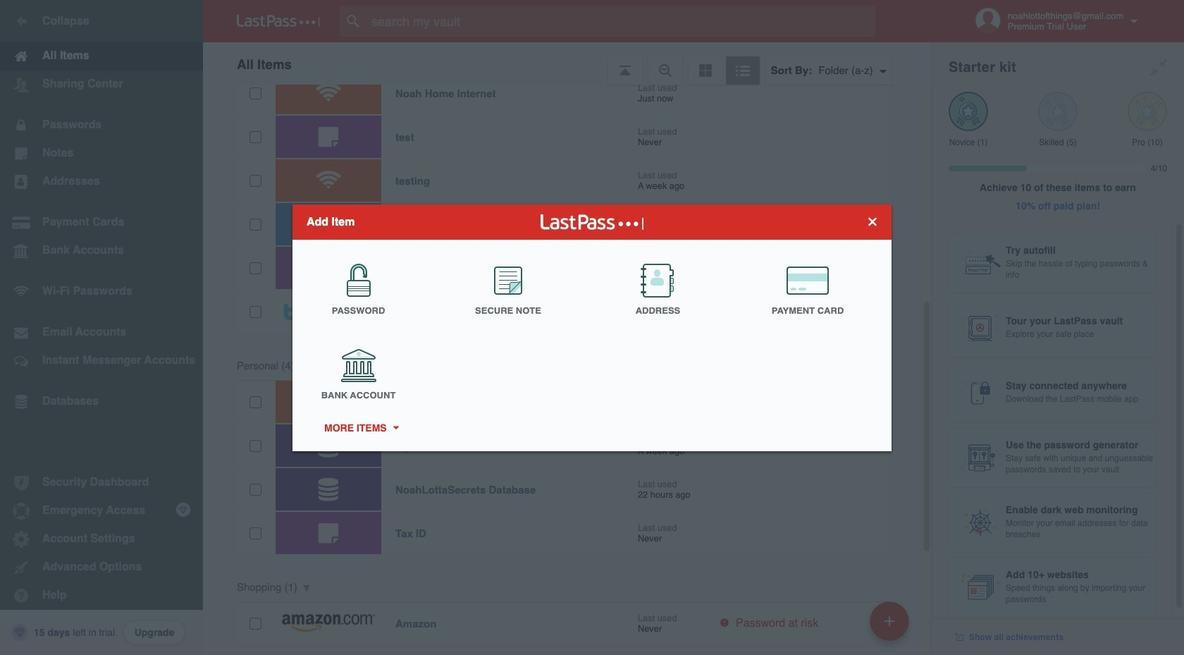 Task type: locate. For each thing, give the bounding box(es) containing it.
dialog
[[293, 204, 892, 451]]

search my vault text field
[[340, 6, 903, 37]]

new item image
[[885, 616, 895, 626]]

main navigation navigation
[[0, 0, 203, 655]]

lastpass image
[[237, 15, 320, 28]]

caret right image
[[391, 426, 401, 429]]



Task type: describe. For each thing, give the bounding box(es) containing it.
vault options navigation
[[203, 42, 932, 85]]

Search search field
[[340, 6, 903, 37]]

new item navigation
[[865, 597, 918, 655]]



